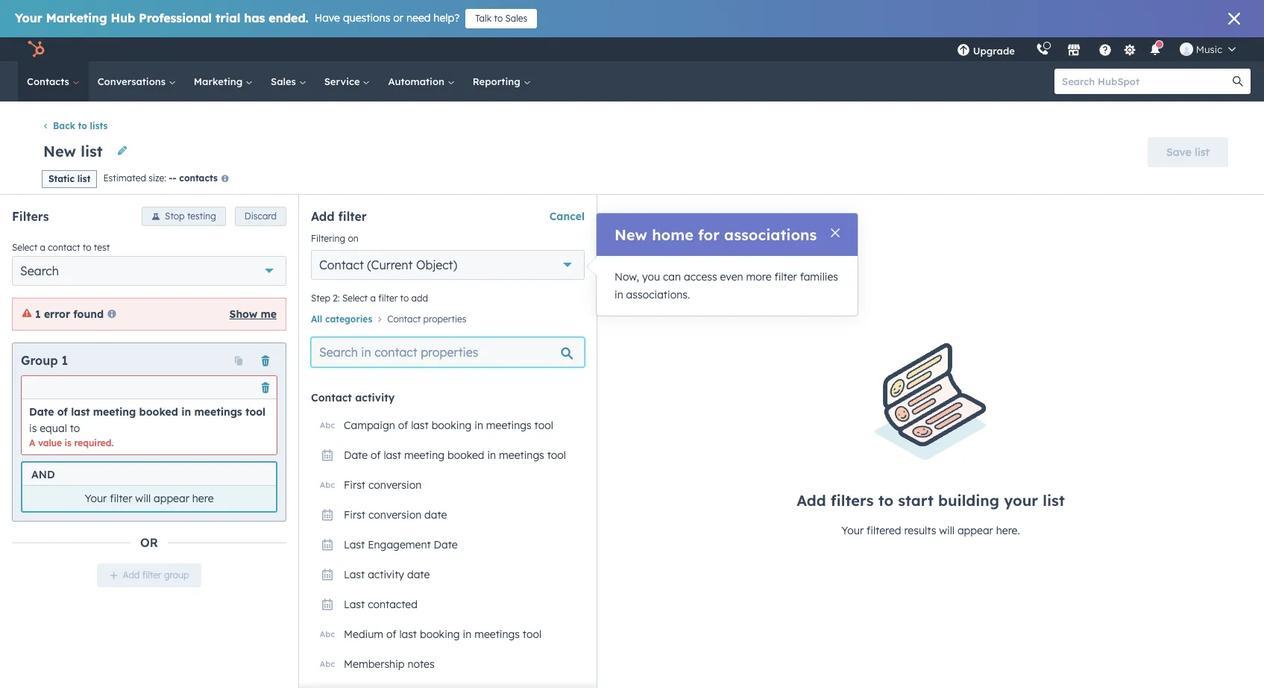 Task type: vqa. For each thing, say whether or not it's contained in the screenshot.
fourth EDT from the bottom of the the October 2023 feed
no



Task type: locate. For each thing, give the bounding box(es) containing it.
1 horizontal spatial close image
[[1229, 13, 1241, 25]]

marketing left the hub
[[46, 10, 107, 25]]

1 vertical spatial is
[[65, 437, 72, 448]]

conversion up engagement
[[369, 508, 422, 522]]

0 horizontal spatial select
[[12, 242, 37, 253]]

0 vertical spatial a
[[40, 242, 45, 253]]

menu item
[[1026, 37, 1029, 61]]

stop testing
[[165, 210, 216, 221]]

sales link
[[262, 61, 315, 101]]

conversion
[[369, 478, 422, 492], [369, 508, 422, 522]]

2 - from the left
[[173, 173, 177, 184]]

0 vertical spatial meeting
[[93, 405, 136, 418]]

add inside button
[[123, 569, 140, 580]]

filter down required.
[[110, 492, 132, 505]]

search button
[[1226, 69, 1252, 94]]

1 vertical spatial last
[[344, 568, 365, 581]]

have
[[315, 11, 340, 25]]

to left add
[[400, 292, 409, 304]]

talk
[[476, 13, 492, 24]]

conversations link
[[89, 61, 185, 101]]

a up categories
[[370, 292, 376, 304]]

last up date of last meeting booked in meetings tool button
[[411, 419, 429, 432]]

close image up 'music' popup button
[[1229, 13, 1241, 25]]

2 vertical spatial date
[[434, 538, 458, 552]]

0 vertical spatial last
[[344, 538, 365, 552]]

or inside "your marketing hub professional trial has ended. have questions or need help?"
[[394, 11, 404, 25]]

your
[[1005, 491, 1039, 510]]

last inside button
[[344, 568, 365, 581]]

1 horizontal spatial booked
[[448, 449, 485, 462]]

will right results
[[940, 524, 955, 537]]

first down "first conversion" on the left bottom of page
[[344, 508, 366, 522]]

add up "filtering"
[[311, 209, 335, 224]]

step 2: select a filter to add
[[311, 292, 428, 304]]

filters
[[831, 491, 874, 510]]

2 conversion from the top
[[369, 508, 422, 522]]

discard
[[245, 210, 277, 221]]

sales right talk
[[506, 13, 528, 24]]

1 horizontal spatial add
[[311, 209, 335, 224]]

select a contact to test
[[12, 242, 110, 253]]

2 vertical spatial last
[[344, 598, 365, 611]]

page section element
[[0, 101, 1265, 194]]

booked for date of last meeting booked in meetings tool
[[448, 449, 485, 462]]

music
[[1197, 43, 1223, 55]]

last up required.
[[71, 405, 90, 418]]

1 horizontal spatial date
[[344, 449, 368, 462]]

1 horizontal spatial or
[[394, 11, 404, 25]]

0 vertical spatial close image
[[1229, 13, 1241, 25]]

in inside date of last meeting booked in meetings tool is equal to a value is required.
[[181, 405, 191, 418]]

need
[[407, 11, 431, 25]]

of right campaign
[[398, 419, 408, 432]]

to
[[494, 13, 503, 24], [78, 120, 87, 132], [83, 242, 91, 253], [400, 292, 409, 304], [70, 421, 80, 435], [879, 491, 894, 510]]

sales left service
[[271, 75, 299, 87]]

select
[[12, 242, 37, 253], [342, 292, 368, 304]]

automation
[[388, 75, 448, 87]]

0 vertical spatial appear
[[154, 492, 189, 505]]

all categories button
[[311, 313, 373, 325]]

contact up campaign
[[311, 391, 352, 405]]

meeting inside date of last meeting booked in meetings tool is equal to a value is required.
[[93, 405, 136, 418]]

equal
[[40, 421, 67, 435]]

2 last from the top
[[344, 568, 365, 581]]

trial
[[216, 10, 241, 25]]

home
[[652, 225, 694, 244]]

is right value on the bottom of page
[[65, 437, 72, 448]]

marketplaces image
[[1068, 44, 1081, 57]]

or left need
[[394, 11, 404, 25]]

1 vertical spatial add
[[797, 491, 827, 510]]

1 vertical spatial booked
[[448, 449, 485, 462]]

0 horizontal spatial date
[[29, 405, 54, 418]]

navigation
[[311, 309, 585, 328]]

meetings
[[194, 405, 242, 418], [486, 419, 532, 432], [499, 449, 545, 462], [475, 628, 520, 641]]

show
[[230, 307, 258, 321]]

1 vertical spatial contact
[[388, 313, 421, 325]]

contact (current object)
[[319, 257, 458, 272]]

filter for add filter group
[[142, 569, 162, 580]]

service
[[324, 75, 363, 87]]

activity up the last contacted
[[368, 568, 405, 581]]

0 vertical spatial activity
[[355, 391, 395, 405]]

1 vertical spatial activity
[[368, 568, 405, 581]]

1 vertical spatial a
[[370, 292, 376, 304]]

your
[[15, 10, 42, 25], [85, 492, 107, 505], [842, 524, 864, 537]]

0 horizontal spatial 1
[[35, 307, 41, 321]]

0 horizontal spatial a
[[40, 242, 45, 253]]

0 horizontal spatial sales
[[271, 75, 299, 87]]

first up first conversion date
[[344, 478, 366, 492]]

first inside button
[[344, 508, 366, 522]]

2 horizontal spatial add
[[797, 491, 827, 510]]

talk to sales
[[476, 13, 528, 24]]

your down filters on the bottom right of the page
[[842, 524, 864, 537]]

0 vertical spatial contact
[[319, 257, 364, 272]]

appear left here
[[154, 492, 189, 505]]

marketplaces button
[[1059, 37, 1090, 61]]

meeting inside button
[[404, 449, 445, 462]]

conversations
[[98, 75, 169, 87]]

filter right more
[[775, 270, 798, 284]]

settings image
[[1124, 44, 1138, 57]]

2 first from the top
[[344, 508, 366, 522]]

1 vertical spatial first
[[344, 508, 366, 522]]

booking inside button
[[420, 628, 460, 641]]

1 vertical spatial marketing
[[194, 75, 246, 87]]

close image up families
[[831, 228, 840, 237]]

of inside date of last meeting booked in meetings tool is equal to a value is required.
[[57, 405, 68, 418]]

0 vertical spatial 1
[[35, 307, 41, 321]]

0 horizontal spatial appear
[[154, 492, 189, 505]]

of for medium of last booking in meetings tool
[[387, 628, 397, 641]]

your for add filters to start building your list
[[842, 524, 864, 537]]

meetings inside button
[[475, 628, 520, 641]]

2 vertical spatial your
[[842, 524, 864, 537]]

contact for contact (current object)
[[319, 257, 364, 272]]

of for date of last meeting booked in meetings tool is equal to a value is required.
[[57, 405, 68, 418]]

filter inside now, you can access even more filter families in associations.
[[775, 270, 798, 284]]

is up a
[[29, 421, 37, 435]]

access
[[684, 270, 718, 284]]

last inside button
[[344, 538, 365, 552]]

0 vertical spatial marketing
[[46, 10, 107, 25]]

static
[[49, 173, 75, 184]]

of right medium
[[387, 628, 397, 641]]

group
[[164, 569, 189, 580]]

last
[[344, 538, 365, 552], [344, 568, 365, 581], [344, 598, 365, 611]]

to right equal
[[70, 421, 80, 435]]

automation link
[[379, 61, 464, 101]]

ended.
[[269, 10, 309, 25]]

will left here
[[135, 492, 151, 505]]

1 first from the top
[[344, 478, 366, 492]]

date
[[29, 405, 54, 418], [344, 449, 368, 462], [434, 538, 458, 552]]

0 vertical spatial booked
[[139, 405, 178, 418]]

activity up campaign
[[355, 391, 395, 405]]

conversion inside first conversion date button
[[369, 508, 422, 522]]

date of last meeting booked in meetings tool
[[344, 449, 566, 462]]

of inside campaign of last booking in meetings tool button
[[398, 419, 408, 432]]

first
[[344, 478, 366, 492], [344, 508, 366, 522]]

0 vertical spatial date
[[29, 405, 54, 418]]

date down first conversion button
[[425, 508, 447, 522]]

of up equal
[[57, 405, 68, 418]]

last up last activity date
[[344, 538, 365, 552]]

0 horizontal spatial close image
[[831, 228, 840, 237]]

1 last from the top
[[344, 538, 365, 552]]

add for add filter group
[[123, 569, 140, 580]]

0 horizontal spatial add
[[123, 569, 140, 580]]

2 horizontal spatial list
[[1195, 145, 1210, 159]]

last up the last contacted
[[344, 568, 365, 581]]

add left filters on the bottom right of the page
[[797, 491, 827, 510]]

last for last engagement date
[[344, 538, 365, 552]]

marketing down trial
[[194, 75, 246, 87]]

booking inside button
[[432, 419, 472, 432]]

last up medium
[[344, 598, 365, 611]]

booking up date of last meeting booked in meetings tool on the left bottom of page
[[432, 419, 472, 432]]

questions
[[343, 11, 391, 25]]

your up hubspot icon
[[15, 10, 42, 25]]

search
[[20, 263, 59, 278]]

filter up on
[[338, 209, 367, 224]]

date inside date of last meeting booked in meetings tool is equal to a value is required.
[[29, 405, 54, 418]]

1 horizontal spatial meeting
[[404, 449, 445, 462]]

list right your
[[1043, 491, 1066, 510]]

1 right group
[[62, 353, 68, 368]]

greg robinson image
[[1181, 43, 1194, 56]]

booked inside date of last meeting booked in meetings tool is equal to a value is required.
[[139, 405, 178, 418]]

booked inside date of last meeting booked in meetings tool button
[[448, 449, 485, 462]]

2 horizontal spatial date
[[434, 538, 458, 552]]

1 vertical spatial will
[[940, 524, 955, 537]]

2 horizontal spatial your
[[842, 524, 864, 537]]

filter left group
[[142, 569, 162, 580]]

0 horizontal spatial list
[[77, 173, 91, 184]]

activity inside last activity date button
[[368, 568, 405, 581]]

show me
[[230, 307, 277, 321]]

1
[[35, 307, 41, 321], [62, 353, 68, 368]]

select right the 2: on the top of page
[[342, 292, 368, 304]]

0 horizontal spatial will
[[135, 492, 151, 505]]

last inside button
[[400, 628, 417, 641]]

stop
[[165, 210, 185, 221]]

to inside "page section" "element"
[[78, 120, 87, 132]]

last inside "button"
[[344, 598, 365, 611]]

list right static
[[77, 173, 91, 184]]

more
[[747, 270, 772, 284]]

add left group
[[123, 569, 140, 580]]

0 vertical spatial first
[[344, 478, 366, 492]]

has
[[244, 10, 265, 25]]

or up add filter group button at the bottom left
[[140, 535, 158, 550]]

marketing
[[46, 10, 107, 25], [194, 75, 246, 87]]

0 vertical spatial date
[[425, 508, 447, 522]]

1 vertical spatial your
[[85, 492, 107, 505]]

booking for campaign
[[432, 419, 472, 432]]

last activity date button
[[311, 560, 585, 590]]

meeting
[[93, 405, 136, 418], [404, 449, 445, 462]]

1 vertical spatial conversion
[[369, 508, 422, 522]]

here.
[[997, 524, 1021, 537]]

last up the notes
[[400, 628, 417, 641]]

to right talk
[[494, 13, 503, 24]]

of down campaign
[[371, 449, 381, 462]]

to left test
[[83, 242, 91, 253]]

1 vertical spatial select
[[342, 292, 368, 304]]

to left lists
[[78, 120, 87, 132]]

conversion inside first conversion button
[[369, 478, 422, 492]]

1 horizontal spatial will
[[940, 524, 955, 537]]

meeting up required.
[[93, 405, 136, 418]]

contact down filtering on
[[319, 257, 364, 272]]

a left contact
[[40, 242, 45, 253]]

hubspot image
[[27, 40, 45, 58]]

appear
[[154, 492, 189, 505], [958, 524, 994, 537]]

static list
[[49, 173, 91, 184]]

date down last engagement date
[[407, 568, 430, 581]]

0 vertical spatial conversion
[[369, 478, 422, 492]]

1 vertical spatial list
[[77, 173, 91, 184]]

conversion up first conversion date
[[369, 478, 422, 492]]

last up "first conversion" on the left bottom of page
[[384, 449, 402, 462]]

new home for associations
[[615, 225, 817, 244]]

date inside button
[[407, 568, 430, 581]]

menu containing music
[[947, 37, 1247, 61]]

found
[[73, 307, 104, 321]]

date inside button
[[425, 508, 447, 522]]

step
[[311, 292, 331, 304]]

of inside medium of last booking in meetings tool button
[[387, 628, 397, 641]]

even
[[721, 270, 744, 284]]

0 vertical spatial list
[[1195, 145, 1210, 159]]

medium
[[344, 628, 384, 641]]

2 vertical spatial contact
[[311, 391, 352, 405]]

save list button
[[1149, 137, 1229, 167]]

booking
[[432, 419, 472, 432], [420, 628, 460, 641]]

1 left error
[[35, 307, 41, 321]]

1 horizontal spatial 1
[[62, 353, 68, 368]]

contact inside popup button
[[319, 257, 364, 272]]

sales inside "link"
[[271, 75, 299, 87]]

1 horizontal spatial sales
[[506, 13, 528, 24]]

1 conversion from the top
[[369, 478, 422, 492]]

1 horizontal spatial list
[[1043, 491, 1066, 510]]

first inside button
[[344, 478, 366, 492]]

1 vertical spatial or
[[140, 535, 158, 550]]

booked
[[139, 405, 178, 418], [448, 449, 485, 462]]

medium of last booking in meetings tool
[[344, 628, 542, 641]]

0 vertical spatial sales
[[506, 13, 528, 24]]

1 vertical spatial date
[[407, 568, 430, 581]]

tool inside date of last meeting booked in meetings tool is equal to a value is required.
[[245, 405, 266, 418]]

-
[[169, 173, 173, 184], [173, 173, 177, 184]]

0 horizontal spatial booked
[[139, 405, 178, 418]]

0 horizontal spatial your
[[15, 10, 42, 25]]

select up search
[[12, 242, 37, 253]]

reporting
[[473, 75, 524, 87]]

campaign
[[344, 419, 395, 432]]

back
[[53, 120, 75, 132]]

contact inside navigation
[[388, 313, 421, 325]]

date up last activity date button
[[434, 538, 458, 552]]

reporting link
[[464, 61, 540, 101]]

tool
[[245, 405, 266, 418], [535, 419, 554, 432], [548, 449, 566, 462], [523, 628, 542, 641]]

estimated
[[103, 173, 146, 184]]

upgrade image
[[957, 44, 971, 57]]

booked for date of last meeting booked in meetings tool is equal to a value is required.
[[139, 405, 178, 418]]

of for date of last meeting booked in meetings tool
[[371, 449, 381, 462]]

1 vertical spatial meeting
[[404, 449, 445, 462]]

1 vertical spatial sales
[[271, 75, 299, 87]]

3 last from the top
[[344, 598, 365, 611]]

filtering
[[311, 233, 346, 244]]

0 vertical spatial or
[[394, 11, 404, 25]]

List name field
[[42, 141, 107, 161]]

last for date of last meeting booked in meetings tool is equal to a value is required.
[[71, 405, 90, 418]]

contact for contact activity
[[311, 391, 352, 405]]

of inside date of last meeting booked in meetings tool button
[[371, 449, 381, 462]]

meeting down campaign of last booking in meetings tool button
[[404, 449, 445, 462]]

0 vertical spatial booking
[[432, 419, 472, 432]]

last inside date of last meeting booked in meetings tool is equal to a value is required.
[[71, 405, 90, 418]]

search button
[[12, 256, 287, 286]]

0 vertical spatial add
[[311, 209, 335, 224]]

or
[[394, 11, 404, 25], [140, 535, 158, 550]]

talk to sales button
[[466, 9, 538, 28]]

list for save list
[[1195, 145, 1210, 159]]

1 horizontal spatial your
[[85, 492, 107, 505]]

2 vertical spatial add
[[123, 569, 140, 580]]

your down required.
[[85, 492, 107, 505]]

list right save on the top right of the page
[[1195, 145, 1210, 159]]

contact down add
[[388, 313, 421, 325]]

last
[[71, 405, 90, 418], [411, 419, 429, 432], [384, 449, 402, 462], [400, 628, 417, 641]]

date down campaign
[[344, 449, 368, 462]]

list inside button
[[1195, 145, 1210, 159]]

0 vertical spatial is
[[29, 421, 37, 435]]

close image
[[1229, 13, 1241, 25], [831, 228, 840, 237]]

start
[[899, 491, 934, 510]]

all categories
[[311, 313, 373, 325]]

filter inside button
[[142, 569, 162, 580]]

last for last contacted
[[344, 598, 365, 611]]

filtered
[[867, 524, 902, 537]]

booking down last contacted "button"
[[420, 628, 460, 641]]

first conversion button
[[311, 470, 585, 500]]

add filter group
[[123, 569, 189, 580]]

of for campaign of last booking in meetings tool
[[398, 419, 408, 432]]

appear down building at the bottom right
[[958, 524, 994, 537]]

menu
[[947, 37, 1247, 61]]

filters
[[12, 209, 49, 224]]

1 vertical spatial booking
[[420, 628, 460, 641]]

last engagement date button
[[311, 530, 585, 560]]

date up equal
[[29, 405, 54, 418]]

0 horizontal spatial meeting
[[93, 405, 136, 418]]

Search HubSpot search field
[[1055, 69, 1238, 94]]

1 horizontal spatial marketing
[[194, 75, 246, 87]]

date inside button
[[344, 449, 368, 462]]

1 horizontal spatial appear
[[958, 524, 994, 537]]

results
[[905, 524, 937, 537]]

1 vertical spatial date
[[344, 449, 368, 462]]

date of last meeting booked in meetings tool button
[[311, 440, 585, 470]]



Task type: describe. For each thing, give the bounding box(es) containing it.
contacts link
[[18, 61, 89, 101]]

test
[[94, 242, 110, 253]]

group
[[21, 353, 58, 368]]

1 vertical spatial 1
[[62, 353, 68, 368]]

cancel button
[[550, 207, 585, 225]]

families
[[800, 270, 839, 284]]

help button
[[1093, 37, 1119, 61]]

size:
[[149, 173, 166, 184]]

to inside button
[[494, 13, 503, 24]]

date inside button
[[434, 538, 458, 552]]

on
[[348, 233, 359, 244]]

service link
[[315, 61, 379, 101]]

lists
[[90, 120, 108, 132]]

0 vertical spatial your
[[15, 10, 42, 25]]

conversion for first conversion date
[[369, 508, 422, 522]]

last for date of last meeting booked in meetings tool
[[384, 449, 402, 462]]

0 horizontal spatial or
[[140, 535, 158, 550]]

engagement
[[368, 538, 431, 552]]

object)
[[416, 257, 458, 272]]

last for campaign of last booking in meetings tool
[[411, 419, 429, 432]]

your filtered results will appear here.
[[842, 524, 1021, 537]]

add filters to start building your list
[[797, 491, 1066, 510]]

contact
[[48, 242, 80, 253]]

contacts
[[179, 173, 218, 184]]

last engagement date
[[344, 538, 458, 552]]

membership notes
[[344, 657, 435, 671]]

professional
[[139, 10, 212, 25]]

tool inside button
[[523, 628, 542, 641]]

properties
[[424, 313, 467, 325]]

meetings inside date of last meeting booked in meetings tool is equal to a value is required.
[[194, 405, 242, 418]]

calling icon button
[[1030, 40, 1056, 59]]

notes
[[408, 657, 435, 671]]

associations
[[725, 225, 817, 244]]

upgrade
[[974, 45, 1016, 57]]

stop testing button
[[142, 206, 226, 226]]

1 horizontal spatial select
[[342, 292, 368, 304]]

first for first conversion date
[[344, 508, 366, 522]]

contact properties
[[388, 313, 467, 325]]

your filter will appear here
[[85, 492, 214, 505]]

campaign of last booking in meetings tool
[[344, 419, 554, 432]]

booking for medium
[[420, 628, 460, 641]]

save
[[1167, 145, 1192, 159]]

notifications image
[[1149, 44, 1163, 57]]

0 horizontal spatial is
[[29, 421, 37, 435]]

date for first conversion date
[[425, 508, 447, 522]]

your for and
[[85, 492, 107, 505]]

for
[[699, 225, 720, 244]]

me
[[261, 307, 277, 321]]

Search search field
[[311, 337, 585, 367]]

contacts
[[27, 75, 72, 87]]

music button
[[1172, 37, 1246, 61]]

medium of last booking in meetings tool button
[[311, 619, 585, 649]]

in inside button
[[463, 628, 472, 641]]

search image
[[1234, 76, 1244, 87]]

here
[[192, 492, 214, 505]]

first conversion
[[344, 478, 422, 492]]

notifications button
[[1143, 37, 1169, 61]]

last activity date
[[344, 568, 430, 581]]

list for static list
[[77, 173, 91, 184]]

0 vertical spatial will
[[135, 492, 151, 505]]

back to lists link
[[42, 120, 108, 132]]

1 horizontal spatial is
[[65, 437, 72, 448]]

building
[[939, 491, 1000, 510]]

to left start
[[879, 491, 894, 510]]

required.
[[74, 437, 114, 448]]

meeting for date of last meeting booked in meetings tool
[[404, 449, 445, 462]]

in inside now, you can access even more filter families in associations.
[[615, 288, 624, 301]]

can
[[663, 270, 681, 284]]

help?
[[434, 11, 460, 25]]

categories
[[325, 313, 373, 325]]

membership notes button
[[311, 649, 585, 679]]

add for add filters to start building your list
[[797, 491, 827, 510]]

1 vertical spatial appear
[[958, 524, 994, 537]]

save list banner
[[36, 133, 1229, 169]]

activity for contact
[[355, 391, 395, 405]]

filtering on
[[311, 233, 359, 244]]

filter for add filter
[[338, 209, 367, 224]]

error
[[44, 307, 70, 321]]

conversion for first conversion
[[369, 478, 422, 492]]

date for last activity date
[[407, 568, 430, 581]]

to inside date of last meeting booked in meetings tool is equal to a value is required.
[[70, 421, 80, 435]]

(current
[[367, 257, 413, 272]]

1 horizontal spatial a
[[370, 292, 376, 304]]

all
[[311, 313, 323, 325]]

date for date of last meeting booked in meetings tool
[[344, 449, 368, 462]]

1 - from the left
[[169, 173, 173, 184]]

1 vertical spatial close image
[[831, 228, 840, 237]]

first conversion date button
[[311, 500, 585, 530]]

last contacted button
[[311, 590, 585, 619]]

activity for last
[[368, 568, 405, 581]]

date of last meeting booked in meetings tool is equal to a value is required.
[[29, 405, 266, 448]]

back to lists
[[53, 120, 108, 132]]

navigation containing all categories
[[311, 309, 585, 328]]

campaign of last booking in meetings tool button
[[311, 410, 585, 440]]

value
[[38, 437, 62, 448]]

your marketing hub professional trial has ended. have questions or need help?
[[15, 10, 460, 25]]

meeting for date of last meeting booked in meetings tool is equal to a value is required.
[[93, 405, 136, 418]]

calling icon image
[[1036, 43, 1050, 57]]

0 horizontal spatial marketing
[[46, 10, 107, 25]]

add for add filter
[[311, 209, 335, 224]]

you
[[642, 270, 661, 284]]

0 vertical spatial select
[[12, 242, 37, 253]]

contact for contact properties
[[388, 313, 421, 325]]

date for date of last meeting booked in meetings tool is equal to a value is required.
[[29, 405, 54, 418]]

filter left add
[[379, 292, 398, 304]]

new
[[615, 225, 648, 244]]

help image
[[1099, 44, 1113, 57]]

hubspot link
[[18, 40, 56, 58]]

2 vertical spatial list
[[1043, 491, 1066, 510]]

discard button
[[235, 206, 287, 226]]

add
[[412, 292, 428, 304]]

filter for your filter will appear here
[[110, 492, 132, 505]]

cancel
[[550, 209, 585, 223]]

last for medium of last booking in meetings tool
[[400, 628, 417, 641]]

sales inside button
[[506, 13, 528, 24]]

marketing link
[[185, 61, 262, 101]]

first for first conversion
[[344, 478, 366, 492]]

last for last activity date
[[344, 568, 365, 581]]

testing
[[187, 210, 216, 221]]



